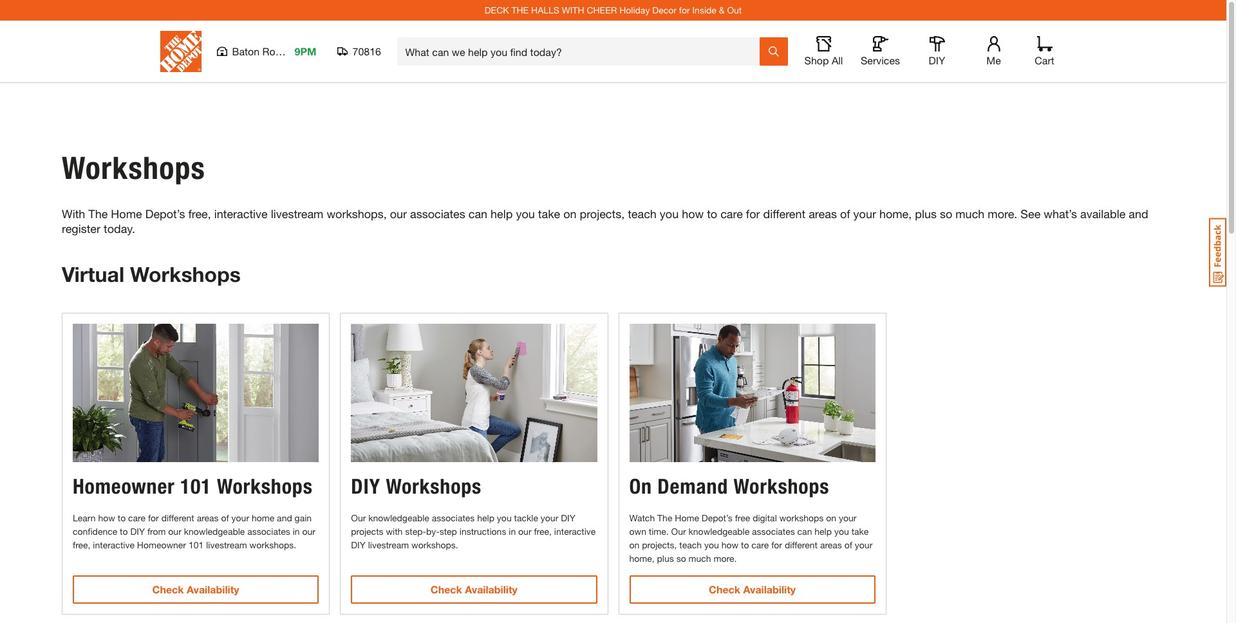 Task type: vqa. For each thing, say whether or not it's contained in the screenshot.
Check Availability button to the middle
yes



Task type: locate. For each thing, give the bounding box(es) containing it.
different
[[763, 207, 806, 221], [161, 513, 194, 524], [785, 540, 818, 551]]

on
[[564, 207, 577, 221], [826, 513, 836, 524], [629, 540, 640, 551]]

1 vertical spatial much
[[689, 553, 711, 564]]

2 horizontal spatial free,
[[534, 526, 552, 537]]

knowledgeable down free
[[689, 526, 750, 537]]

0 vertical spatial of
[[840, 207, 850, 221]]

1 vertical spatial homeowner
[[137, 540, 186, 551]]

101
[[180, 474, 211, 499], [189, 540, 204, 551]]

workshops,
[[327, 207, 387, 221]]

from
[[147, 526, 166, 537]]

0 vertical spatial on
[[564, 207, 577, 221]]

care
[[721, 207, 743, 221], [128, 513, 146, 524], [752, 540, 769, 551]]

0 horizontal spatial plus
[[657, 553, 674, 564]]

3 check from the left
[[709, 583, 740, 596]]

1 horizontal spatial and
[[1129, 207, 1149, 221]]

and left gain
[[277, 513, 292, 524]]

the inside with the home depot's free, interactive livestream workshops, our associates can help you take on projects, teach you how to care for different areas of your home, plus so much more. see what's available and register today.
[[88, 207, 108, 221]]

1 vertical spatial plus
[[657, 553, 674, 564]]

free,
[[188, 207, 211, 221], [534, 526, 552, 537], [73, 540, 90, 551]]

1 vertical spatial help
[[477, 513, 495, 524]]

2 horizontal spatial on
[[826, 513, 836, 524]]

check availability button down watch the home depot's free digital workshops on your own time. our knowledgeable associates can help you take on projects, teach you how to care for different areas of your home, plus so much more.
[[629, 576, 876, 604]]

shop all
[[805, 54, 843, 66]]

depot's inside watch the home depot's free digital workshops on your own time. our knowledgeable associates can help you take on projects, teach you how to care for different areas of your home, plus so much more.
[[702, 513, 733, 524]]

interactive inside our knowledgeable associates help you tackle your diy projects with step-by-step instructions in our free, interactive diy livestream workshops.
[[554, 526, 596, 537]]

livestream inside with the home depot's free, interactive livestream workshops, our associates can help you take on projects, teach you how to care for different areas of your home, plus so much more. see what's available and register today.
[[271, 207, 324, 221]]

teach inside watch the home depot's free digital workshops on your own time. our knowledgeable associates can help you take on projects, teach you how to care for different areas of your home, plus so much more.
[[680, 540, 702, 551]]

0 vertical spatial much
[[956, 207, 985, 221]]

0 vertical spatial homeowner
[[73, 474, 175, 499]]

3 check availability button from the left
[[629, 576, 876, 604]]

0 vertical spatial help
[[491, 207, 513, 221]]

check for 101
[[152, 583, 184, 596]]

2 check from the left
[[431, 583, 462, 596]]

cheer
[[587, 5, 617, 15]]

interactive inside with the home depot's free, interactive livestream workshops, our associates can help you take on projects, teach you how to care for different areas of your home, plus so much more. see what's available and register today.
[[214, 207, 268, 221]]

to
[[707, 207, 717, 221], [118, 513, 126, 524], [120, 526, 128, 537], [741, 540, 749, 551]]

in down tackle
[[509, 526, 516, 537]]

shop
[[805, 54, 829, 66]]

1 horizontal spatial in
[[509, 526, 516, 537]]

interactive
[[214, 207, 268, 221], [554, 526, 596, 537], [93, 540, 135, 551]]

availability down learn how to care for different areas of your home and gain confidence to diy from our knowledgeable associates in our free, interactive homeowner 101 livestream workshops.
[[187, 583, 239, 596]]

0 vertical spatial our
[[351, 513, 366, 524]]

1 vertical spatial more.
[[714, 553, 737, 564]]

more.
[[988, 207, 1018, 221], [714, 553, 737, 564]]

feedback link image
[[1209, 218, 1227, 287]]

1 vertical spatial areas
[[197, 513, 219, 524]]

me
[[987, 54, 1001, 66]]

can
[[469, 207, 488, 221], [798, 526, 812, 537]]

0 vertical spatial more.
[[988, 207, 1018, 221]]

0 vertical spatial 101
[[180, 474, 211, 499]]

our right workshops,
[[390, 207, 407, 221]]

1 horizontal spatial teach
[[680, 540, 702, 551]]

the inside watch the home depot's free digital workshops on your own time. our knowledgeable associates can help you take on projects, teach you how to care for different areas of your home, plus so much more.
[[657, 513, 672, 524]]

check availability for workshops
[[431, 583, 518, 596]]

1 check availability from the left
[[152, 583, 239, 596]]

knowledgeable down homeowner 101 workshops
[[184, 526, 245, 537]]

home up today.
[[111, 207, 142, 221]]

2 horizontal spatial check availability button
[[629, 576, 876, 604]]

1 horizontal spatial interactive
[[214, 207, 268, 221]]

free, inside learn how to care for different areas of your home and gain confidence to diy from our knowledgeable associates in our free, interactive homeowner 101 livestream workshops.
[[73, 540, 90, 551]]

and inside learn how to care for different areas of your home and gain confidence to diy from our knowledgeable associates in our free, interactive homeowner 101 livestream workshops.
[[277, 513, 292, 524]]

3 check availability from the left
[[709, 583, 796, 596]]

0 horizontal spatial check availability
[[152, 583, 239, 596]]

1 availability from the left
[[187, 583, 239, 596]]

0 horizontal spatial our
[[351, 513, 366, 524]]

depot's
[[145, 207, 185, 221], [702, 513, 733, 524]]

2 workshops. from the left
[[412, 540, 458, 551]]

depot's up virtual workshops
[[145, 207, 185, 221]]

availability down watch the home depot's free digital workshops on your own time. our knowledgeable associates can help you take on projects, teach you how to care for different areas of your home, plus so much more.
[[743, 583, 796, 596]]

diy workshops
[[351, 474, 482, 499]]

in down gain
[[293, 526, 300, 537]]

0 vertical spatial teach
[[628, 207, 657, 221]]

check availability button for demand
[[629, 576, 876, 604]]

associates inside with the home depot's free, interactive livestream workshops, our associates can help you take on projects, teach you how to care for different areas of your home, plus so much more. see what's available and register today.
[[410, 207, 465, 221]]

care inside watch the home depot's free digital workshops on your own time. our knowledgeable associates can help you take on projects, teach you how to care for different areas of your home, plus so much more.
[[752, 540, 769, 551]]

deck the halls with cheer holiday decor for inside & out link
[[485, 5, 742, 15]]

0 vertical spatial home,
[[879, 207, 912, 221]]

halls
[[531, 5, 559, 15]]

2 horizontal spatial livestream
[[368, 540, 409, 551]]

0 horizontal spatial the
[[88, 207, 108, 221]]

0 horizontal spatial projects,
[[580, 207, 625, 221]]

2 horizontal spatial check availability
[[709, 583, 796, 596]]

0 horizontal spatial can
[[469, 207, 488, 221]]

the home depot logo image
[[160, 31, 201, 72]]

2 horizontal spatial care
[[752, 540, 769, 551]]

1 horizontal spatial take
[[852, 526, 869, 537]]

0 horizontal spatial how
[[98, 513, 115, 524]]

0 horizontal spatial home
[[111, 207, 142, 221]]

check
[[152, 583, 184, 596], [431, 583, 462, 596], [709, 583, 740, 596]]

0 horizontal spatial availability
[[187, 583, 239, 596]]

0 horizontal spatial and
[[277, 513, 292, 524]]

1 horizontal spatial our
[[671, 526, 686, 537]]

see
[[1021, 207, 1041, 221]]

gain
[[295, 513, 312, 524]]

the up time. on the right bottom of the page
[[657, 513, 672, 524]]

the
[[512, 5, 529, 15]]

so inside with the home depot's free, interactive livestream workshops, our associates can help you take on projects, teach you how to care for different areas of your home, plus so much more. see what's available and register today.
[[940, 207, 953, 221]]

1 horizontal spatial check
[[431, 583, 462, 596]]

projects,
[[580, 207, 625, 221], [642, 540, 677, 551]]

0 vertical spatial how
[[682, 207, 704, 221]]

our right from
[[168, 526, 181, 537]]

home
[[252, 513, 274, 524]]

check availability down our knowledgeable associates help you tackle your diy projects with step-by-step instructions in our free, interactive diy livestream workshops.
[[431, 583, 518, 596]]

2 vertical spatial how
[[722, 540, 739, 551]]

home down demand
[[675, 513, 699, 524]]

check availability button for 101
[[73, 576, 319, 604]]

2 horizontal spatial knowledgeable
[[689, 526, 750, 537]]

0 horizontal spatial so
[[677, 553, 686, 564]]

1 horizontal spatial how
[[682, 207, 704, 221]]

2 availability from the left
[[465, 583, 518, 596]]

check down watch the home depot's free digital workshops on your own time. our knowledgeable associates can help you take on projects, teach you how to care for different areas of your home, plus so much more.
[[709, 583, 740, 596]]

the up the register
[[88, 207, 108, 221]]

with
[[62, 207, 85, 221]]

1 vertical spatial free,
[[534, 526, 552, 537]]

1 vertical spatial care
[[128, 513, 146, 524]]

check availability
[[152, 583, 239, 596], [431, 583, 518, 596], [709, 583, 796, 596]]

confidence
[[73, 526, 117, 537]]

0 horizontal spatial home,
[[629, 553, 655, 564]]

1 check availability button from the left
[[73, 576, 319, 604]]

1 vertical spatial home
[[675, 513, 699, 524]]

2 horizontal spatial availability
[[743, 583, 796, 596]]

so inside watch the home depot's free digital workshops on your own time. our knowledgeable associates can help you take on projects, teach you how to care for different areas of your home, plus so much more.
[[677, 553, 686, 564]]

1 vertical spatial teach
[[680, 540, 702, 551]]

check availability for 101
[[152, 583, 239, 596]]

virtual
[[62, 262, 124, 287]]

out
[[727, 5, 742, 15]]

workshops. down by-
[[412, 540, 458, 551]]

services button
[[860, 36, 901, 67]]

1 horizontal spatial can
[[798, 526, 812, 537]]

more. inside with the home depot's free, interactive livestream workshops, our associates can help you take on projects, teach you how to care for different areas of your home, plus so much more. see what's available and register today.
[[988, 207, 1018, 221]]

0 horizontal spatial depot's
[[145, 207, 185, 221]]

inside
[[693, 5, 717, 15]]

how
[[682, 207, 704, 221], [98, 513, 115, 524], [722, 540, 739, 551]]

belleview venetian bronze single cylinder door handleset with cove door knob featuring smartkey security image
[[73, 324, 319, 462]]

associates inside watch the home depot's free digital workshops on your own time. our knowledgeable associates can help you take on projects, teach you how to care for different areas of your home, plus so much more.
[[752, 526, 795, 537]]

1 vertical spatial our
[[671, 526, 686, 537]]

home,
[[879, 207, 912, 221], [629, 553, 655, 564]]

of inside watch the home depot's free digital workshops on your own time. our knowledgeable associates can help you take on projects, teach you how to care for different areas of your home, plus so much more.
[[845, 540, 852, 551]]

check availability button
[[73, 576, 319, 604], [351, 576, 597, 604], [629, 576, 876, 604]]

you
[[516, 207, 535, 221], [660, 207, 679, 221], [497, 513, 512, 524], [834, 526, 849, 537], [704, 540, 719, 551]]

1 vertical spatial and
[[277, 513, 292, 524]]

0 vertical spatial areas
[[809, 207, 837, 221]]

0 horizontal spatial on
[[564, 207, 577, 221]]

areas
[[809, 207, 837, 221], [197, 513, 219, 524], [820, 540, 842, 551]]

check availability down learn how to care for different areas of your home and gain confidence to diy from our knowledgeable associates in our free, interactive homeowner 101 livestream workshops.
[[152, 583, 239, 596]]

1 horizontal spatial depot's
[[702, 513, 733, 524]]

1 horizontal spatial knowledgeable
[[368, 513, 429, 524]]

0 horizontal spatial in
[[293, 526, 300, 537]]

0 horizontal spatial interactive
[[93, 540, 135, 551]]

1 horizontal spatial much
[[956, 207, 985, 221]]

knowledgeable up with
[[368, 513, 429, 524]]

workshops
[[62, 149, 205, 187], [130, 262, 241, 287], [217, 474, 313, 499], [386, 474, 482, 499], [734, 474, 829, 499]]

take inside with the home depot's free, interactive livestream workshops, our associates can help you take on projects, teach you how to care for different areas of your home, plus so much more. see what's available and register today.
[[538, 207, 560, 221]]

our right time. on the right bottom of the page
[[671, 526, 686, 537]]

watch the home depot's free digital workshops on your own time. our knowledgeable associates can help you take on projects, teach you how to care for different areas of your home, plus so much more.
[[629, 513, 873, 564]]

2 vertical spatial on
[[629, 540, 640, 551]]

how inside with the home depot's free, interactive livestream workshops, our associates can help you take on projects, teach you how to care for different areas of your home, plus so much more. see what's available and register today.
[[682, 207, 704, 221]]

check availability for demand
[[709, 583, 796, 596]]

check down from
[[152, 583, 184, 596]]

home, inside watch the home depot's free digital workshops on your own time. our knowledgeable associates can help you take on projects, teach you how to care for different areas of your home, plus so much more.
[[629, 553, 655, 564]]

1 vertical spatial depot's
[[702, 513, 733, 524]]

more. inside watch the home depot's free digital workshops on your own time. our knowledgeable associates can help you take on projects, teach you how to care for different areas of your home, plus so much more.
[[714, 553, 737, 564]]

much inside watch the home depot's free digital workshops on your own time. our knowledgeable associates can help you take on projects, teach you how to care for different areas of your home, plus so much more.
[[689, 553, 711, 564]]

1 horizontal spatial free,
[[188, 207, 211, 221]]

depot's inside with the home depot's free, interactive livestream workshops, our associates can help you take on projects, teach you how to care for different areas of your home, plus so much more. see what's available and register today.
[[145, 207, 185, 221]]

diy right tackle
[[561, 513, 575, 524]]

0 vertical spatial so
[[940, 207, 953, 221]]

home inside watch the home depot's free digital workshops on your own time. our knowledgeable associates can help you take on projects, teach you how to care for different areas of your home, plus so much more.
[[675, 513, 699, 524]]

1 horizontal spatial check availability button
[[351, 576, 597, 604]]

baton
[[232, 45, 260, 57]]

1 horizontal spatial livestream
[[271, 207, 324, 221]]

1 horizontal spatial home
[[675, 513, 699, 524]]

homeowner inside learn how to care for different areas of your home and gain confidence to diy from our knowledgeable associates in our free, interactive homeowner 101 livestream workshops.
[[137, 540, 186, 551]]

0 horizontal spatial check availability button
[[73, 576, 319, 604]]

101 up learn how to care for different areas of your home and gain confidence to diy from our knowledgeable associates in our free, interactive homeowner 101 livestream workshops.
[[180, 474, 211, 499]]

different inside with the home depot's free, interactive livestream workshops, our associates can help you take on projects, teach you how to care for different areas of your home, plus so much more. see what's available and register today.
[[763, 207, 806, 221]]

home
[[111, 207, 142, 221], [675, 513, 699, 524]]

0 horizontal spatial care
[[128, 513, 146, 524]]

101 down homeowner 101 workshops
[[189, 540, 204, 551]]

1 horizontal spatial plus
[[915, 207, 937, 221]]

teach
[[628, 207, 657, 221], [680, 540, 702, 551]]

knowledgeable
[[368, 513, 429, 524], [184, 526, 245, 537], [689, 526, 750, 537]]

diy
[[929, 54, 945, 66], [351, 474, 380, 499], [561, 513, 575, 524], [130, 526, 145, 537], [351, 540, 366, 551]]

2 horizontal spatial interactive
[[554, 526, 596, 537]]

1 vertical spatial home,
[[629, 553, 655, 564]]

by-
[[426, 526, 440, 537]]

1 check from the left
[[152, 583, 184, 596]]

our
[[351, 513, 366, 524], [671, 526, 686, 537]]

0 vertical spatial can
[[469, 207, 488, 221]]

the
[[88, 207, 108, 221], [657, 513, 672, 524]]

0 vertical spatial care
[[721, 207, 743, 221]]

on
[[629, 474, 652, 499]]

workshops. down home at the bottom left
[[250, 540, 296, 551]]

our up projects
[[351, 513, 366, 524]]

our knowledgeable associates help you tackle your diy projects with step-by-step instructions in our free, interactive diy livestream workshops.
[[351, 513, 596, 551]]

our down tackle
[[518, 526, 532, 537]]

availability
[[187, 583, 239, 596], [465, 583, 518, 596], [743, 583, 796, 596]]

availability down instructions
[[465, 583, 518, 596]]

0 vertical spatial free,
[[188, 207, 211, 221]]

your
[[854, 207, 876, 221], [232, 513, 249, 524], [541, 513, 558, 524], [839, 513, 857, 524], [855, 540, 873, 551]]

1 in from the left
[[293, 526, 300, 537]]

check availability down watch the home depot's free digital workshops on your own time. our knowledgeable associates can help you take on projects, teach you how to care for different areas of your home, plus so much more.
[[709, 583, 796, 596]]

to inside watch the home depot's free digital workshops on your own time. our knowledgeable associates can help you take on projects, teach you how to care for different areas of your home, plus so much more.
[[741, 540, 749, 551]]

1 vertical spatial 101
[[189, 540, 204, 551]]

2 horizontal spatial how
[[722, 540, 739, 551]]

knowledgeable inside our knowledgeable associates help you tackle your diy projects with step-by-step instructions in our free, interactive diy livestream workshops.
[[368, 513, 429, 524]]

depot's for free
[[702, 513, 733, 524]]

2 vertical spatial of
[[845, 540, 852, 551]]

demand
[[658, 474, 728, 499]]

0 vertical spatial home
[[111, 207, 142, 221]]

to inside with the home depot's free, interactive livestream workshops, our associates can help you take on projects, teach you how to care for different areas of your home, plus so much more. see what's available and register today.
[[707, 207, 717, 221]]

diy left from
[[130, 526, 145, 537]]

so
[[940, 207, 953, 221], [677, 553, 686, 564]]

and right "available"
[[1129, 207, 1149, 221]]

different inside watch the home depot's free digital workshops on your own time. our knowledgeable associates can help you take on projects, teach you how to care for different areas of your home, plus so much more.
[[785, 540, 818, 551]]

diy inside learn how to care for different areas of your home and gain confidence to diy from our knowledgeable associates in our free, interactive homeowner 101 livestream workshops.
[[130, 526, 145, 537]]

more. down free
[[714, 553, 737, 564]]

1 horizontal spatial the
[[657, 513, 672, 524]]

learn how to care for different areas of your home and gain confidence to diy from our knowledgeable associates in our free, interactive homeowner 101 livestream workshops.
[[73, 513, 316, 551]]

0 vertical spatial different
[[763, 207, 806, 221]]

0 vertical spatial interactive
[[214, 207, 268, 221]]

2 check availability button from the left
[[351, 576, 597, 604]]

cart link
[[1031, 36, 1059, 67]]

1 workshops. from the left
[[250, 540, 296, 551]]

0 vertical spatial and
[[1129, 207, 1149, 221]]

homeowner down from
[[137, 540, 186, 551]]

cart
[[1035, 54, 1055, 66]]

check down step
[[431, 583, 462, 596]]

projects, inside watch the home depot's free digital workshops on your own time. our knowledgeable associates can help you take on projects, teach you how to care for different areas of your home, plus so much more.
[[642, 540, 677, 551]]

in
[[293, 526, 300, 537], [509, 526, 516, 537]]

&
[[719, 5, 725, 15]]

1 vertical spatial so
[[677, 553, 686, 564]]

how inside learn how to care for different areas of your home and gain confidence to diy from our knowledgeable associates in our free, interactive homeowner 101 livestream workshops.
[[98, 513, 115, 524]]

of inside with the home depot's free, interactive livestream workshops, our associates can help you take on projects, teach you how to care for different areas of your home, plus so much more. see what's available and register today.
[[840, 207, 850, 221]]

What can we help you find today? search field
[[405, 38, 759, 65]]

2 vertical spatial areas
[[820, 540, 842, 551]]

help
[[491, 207, 513, 221], [477, 513, 495, 524], [815, 526, 832, 537]]

2 vertical spatial care
[[752, 540, 769, 551]]

free, inside with the home depot's free, interactive livestream workshops, our associates can help you take on projects, teach you how to care for different areas of your home, plus so much more. see what's available and register today.
[[188, 207, 211, 221]]

1 horizontal spatial so
[[940, 207, 953, 221]]

homeowner up learn
[[73, 474, 175, 499]]

0 horizontal spatial take
[[538, 207, 560, 221]]

plus
[[915, 207, 937, 221], [657, 553, 674, 564]]

instructions
[[460, 526, 506, 537]]

0 horizontal spatial knowledgeable
[[184, 526, 245, 537]]

much
[[956, 207, 985, 221], [689, 553, 711, 564]]

2 vertical spatial help
[[815, 526, 832, 537]]

1 horizontal spatial care
[[721, 207, 743, 221]]

your inside our knowledgeable associates help you tackle your diy projects with step-by-step instructions in our free, interactive diy livestream workshops.
[[541, 513, 558, 524]]

with the home depot's free, interactive livestream workshops, our associates can help you take on projects, teach you how to care for different areas of your home, plus so much more. see what's available and register today.
[[62, 207, 1149, 235]]

home for with
[[111, 207, 142, 221]]

2 vertical spatial free,
[[73, 540, 90, 551]]

1 horizontal spatial more.
[[988, 207, 1018, 221]]

workshops.
[[250, 540, 296, 551], [412, 540, 458, 551]]

of
[[840, 207, 850, 221], [221, 513, 229, 524], [845, 540, 852, 551]]

check availability button down learn how to care for different areas of your home and gain confidence to diy from our knowledgeable associates in our free, interactive homeowner 101 livestream workshops.
[[73, 576, 319, 604]]

diy inside button
[[929, 54, 945, 66]]

0 horizontal spatial free,
[[73, 540, 90, 551]]

with
[[386, 526, 403, 537]]

3 availability from the left
[[743, 583, 796, 596]]

services
[[861, 54, 900, 66]]

home for watch
[[675, 513, 699, 524]]

check availability button for workshops
[[351, 576, 597, 604]]

what's
[[1044, 207, 1077, 221]]

care inside learn how to care for different areas of your home and gain confidence to diy from our knowledgeable associates in our free, interactive homeowner 101 livestream workshops.
[[128, 513, 146, 524]]

home inside with the home depot's free, interactive livestream workshops, our associates can help you take on projects, teach you how to care for different areas of your home, plus so much more. see what's available and register today.
[[111, 207, 142, 221]]

livestream
[[271, 207, 324, 221], [206, 540, 247, 551], [368, 540, 409, 551]]

diy right services
[[929, 54, 945, 66]]

can inside with the home depot's free, interactive livestream workshops, our associates can help you take on projects, teach you how to care for different areas of your home, plus so much more. see what's available and register today.
[[469, 207, 488, 221]]

associates
[[410, 207, 465, 221], [432, 513, 475, 524], [247, 526, 290, 537], [752, 526, 795, 537]]

depot's left free
[[702, 513, 733, 524]]

more. left see
[[988, 207, 1018, 221]]

can inside watch the home depot's free digital workshops on your own time. our knowledgeable associates can help you take on projects, teach you how to care for different areas of your home, plus so much more.
[[798, 526, 812, 537]]

today.
[[104, 221, 135, 235]]

1 horizontal spatial check availability
[[431, 583, 518, 596]]

1 vertical spatial interactive
[[554, 526, 596, 537]]

2 horizontal spatial check
[[709, 583, 740, 596]]

2 in from the left
[[509, 526, 516, 537]]

and
[[1129, 207, 1149, 221], [277, 513, 292, 524]]

check availability button down our knowledgeable associates help you tackle your diy projects with step-by-step instructions in our free, interactive diy livestream workshops.
[[351, 576, 597, 604]]

1 vertical spatial take
[[852, 526, 869, 537]]

2 check availability from the left
[[431, 583, 518, 596]]

our
[[390, 207, 407, 221], [168, 526, 181, 537], [302, 526, 316, 537], [518, 526, 532, 537]]

you inside our knowledgeable associates help you tackle your diy projects with step-by-step instructions in our free, interactive diy livestream workshops.
[[497, 513, 512, 524]]



Task type: describe. For each thing, give the bounding box(es) containing it.
our inside watch the home depot's free digital workshops on your own time. our knowledgeable associates can help you take on projects, teach you how to care for different areas of your home, plus so much more.
[[671, 526, 686, 537]]

time.
[[649, 526, 669, 537]]

livestream inside our knowledgeable associates help you tackle your diy projects with step-by-step instructions in our free, interactive diy livestream workshops.
[[368, 540, 409, 551]]

interactive inside learn how to care for different areas of your home and gain confidence to diy from our knowledgeable associates in our free, interactive homeowner 101 livestream workshops.
[[93, 540, 135, 551]]

all
[[832, 54, 843, 66]]

check for demand
[[709, 583, 740, 596]]

home, inside with the home depot's free, interactive livestream workshops, our associates can help you take on projects, teach you how to care for different areas of your home, plus so much more. see what's available and register today.
[[879, 207, 912, 221]]

plus inside watch the home depot's free digital workshops on your own time. our knowledgeable associates can help you take on projects, teach you how to care for different areas of your home, plus so much more.
[[657, 553, 674, 564]]

step-
[[405, 526, 426, 537]]

homeowner 101 workshops
[[73, 474, 313, 499]]

for inside learn how to care for different areas of your home and gain confidence to diy from our knowledgeable associates in our free, interactive homeowner 101 livestream workshops.
[[148, 513, 159, 524]]

knowledgeable inside watch the home depot's free digital workshops on your own time. our knowledgeable associates can help you take on projects, teach you how to care for different areas of your home, plus so much more.
[[689, 526, 750, 537]]

free, inside our knowledgeable associates help you tackle your diy projects with step-by-step instructions in our free, interactive diy livestream workshops.
[[534, 526, 552, 537]]

depot's for free,
[[145, 207, 185, 221]]

decor
[[652, 5, 677, 15]]

much inside with the home depot's free, interactive livestream workshops, our associates can help you take on projects, teach you how to care for different areas of your home, plus so much more. see what's available and register today.
[[956, 207, 985, 221]]

projects
[[351, 526, 383, 537]]

your inside learn how to care for different areas of your home and gain confidence to diy from our knowledgeable associates in our free, interactive homeowner 101 livestream workshops.
[[232, 513, 249, 524]]

diy button
[[917, 36, 958, 67]]

tackle
[[514, 513, 538, 524]]

the for with
[[88, 207, 108, 221]]

areas inside learn how to care for different areas of your home and gain confidence to diy from our knowledgeable associates in our free, interactive homeowner 101 livestream workshops.
[[197, 513, 219, 524]]

digital
[[753, 513, 777, 524]]

free
[[735, 513, 750, 524]]

own
[[629, 526, 646, 537]]

workshops. inside our knowledgeable associates help you tackle your diy projects with step-by-step instructions in our free, interactive diy livestream workshops.
[[412, 540, 458, 551]]

help inside our knowledgeable associates help you tackle your diy projects with step-by-step instructions in our free, interactive diy livestream workshops.
[[477, 513, 495, 524]]

workshops. inside learn how to care for different areas of your home and gain confidence to diy from our knowledgeable associates in our free, interactive homeowner 101 livestream workshops.
[[250, 540, 296, 551]]

9pm
[[295, 45, 317, 57]]

different inside learn how to care for different areas of your home and gain confidence to diy from our knowledgeable associates in our free, interactive homeowner 101 livestream workshops.
[[161, 513, 194, 524]]

for inside with the home depot's free, interactive livestream workshops, our associates can help you take on projects, teach you how to care for different areas of your home, plus so much more. see what's available and register today.
[[746, 207, 760, 221]]

diy down projects
[[351, 540, 366, 551]]

70816
[[353, 45, 381, 57]]

availability for 101
[[187, 583, 239, 596]]

holiday
[[620, 5, 650, 15]]

areas inside with the home depot's free, interactive livestream workshops, our associates can help you take on projects, teach you how to care for different areas of your home, plus so much more. see what's available and register today.
[[809, 207, 837, 221]]

livestream inside learn how to care for different areas of your home and gain confidence to diy from our knowledgeable associates in our free, interactive homeowner 101 livestream workshops.
[[206, 540, 247, 551]]

for inside watch the home depot's free digital workshops on your own time. our knowledgeable associates can help you take on projects, teach you how to care for different areas of your home, plus so much more.
[[771, 540, 782, 551]]

learn
[[73, 513, 96, 524]]

101 inside learn how to care for different areas of your home and gain confidence to diy from our knowledgeable associates in our free, interactive homeowner 101 livestream workshops.
[[189, 540, 204, 551]]

help inside with the home depot's free, interactive livestream workshops, our associates can help you take on projects, teach you how to care for different areas of your home, plus so much more. see what's available and register today.
[[491, 207, 513, 221]]

baton rouge 9pm
[[232, 45, 317, 57]]

associates inside our knowledgeable associates help you tackle your diy projects with step-by-step instructions in our free, interactive diy livestream workshops.
[[432, 513, 475, 524]]

help inside watch the home depot's free digital workshops on your own time. our knowledgeable associates can help you take on projects, teach you how to care for different areas of your home, plus so much more.
[[815, 526, 832, 537]]

areas inside watch the home depot's free digital workshops on your own time. our knowledgeable associates can help you take on projects, teach you how to care for different areas of your home, plus so much more.
[[820, 540, 842, 551]]

our inside our knowledgeable associates help you tackle your diy projects with step-by-step instructions in our free, interactive diy livestream workshops.
[[518, 526, 532, 537]]

virtual workshops
[[62, 262, 241, 287]]

our inside our knowledgeable associates help you tackle your diy projects with step-by-step instructions in our free, interactive diy livestream workshops.
[[351, 513, 366, 524]]

plus inside with the home depot's free, interactive livestream workshops, our associates can help you take on projects, teach you how to care for different areas of your home, plus so much more. see what's available and register today.
[[915, 207, 937, 221]]

kitchen fire extinguisher with easy mount bracket, 10 b:c, dry chemical, one-time use image
[[629, 324, 876, 462]]

1 horizontal spatial on
[[629, 540, 640, 551]]

in inside learn how to care for different areas of your home and gain confidence to diy from our knowledgeable associates in our free, interactive homeowner 101 livestream workshops.
[[293, 526, 300, 537]]

rouge
[[262, 45, 293, 57]]

on inside with the home depot's free, interactive livestream workshops, our associates can help you take on projects, teach you how to care for different areas of your home, plus so much more. see what's available and register today.
[[564, 207, 577, 221]]

our down gain
[[302, 526, 316, 537]]

with
[[562, 5, 584, 15]]

our inside with the home depot's free, interactive livestream workshops, our associates can help you take on projects, teach you how to care for different areas of your home, plus so much more. see what's available and register today.
[[390, 207, 407, 221]]

step
[[440, 526, 457, 537]]

check for workshops
[[431, 583, 462, 596]]

the for watch
[[657, 513, 672, 524]]

projects, inside with the home depot's free, interactive livestream workshops, our associates can help you take on projects, teach you how to care for different areas of your home, plus so much more. see what's available and register today.
[[580, 207, 625, 221]]

how inside watch the home depot's free digital workshops on your own time. our knowledgeable associates can help you take on projects, teach you how to care for different areas of your home, plus so much more.
[[722, 540, 739, 551]]

and inside with the home depot's free, interactive livestream workshops, our associates can help you take on projects, teach you how to care for different areas of your home, plus so much more. see what's available and register today.
[[1129, 207, 1149, 221]]

teach inside with the home depot's free, interactive livestream workshops, our associates can help you take on projects, teach you how to care for different areas of your home, plus so much more. see what's available and register today.
[[628, 207, 657, 221]]

register
[[62, 221, 100, 235]]

deck the halls with cheer holiday decor for inside & out
[[485, 5, 742, 15]]

2 in. flex putty knife image
[[351, 324, 597, 462]]

70816 button
[[337, 45, 382, 58]]

on demand workshops
[[629, 474, 829, 499]]

availability for workshops
[[465, 583, 518, 596]]

of inside learn how to care for different areas of your home and gain confidence to diy from our knowledgeable associates in our free, interactive homeowner 101 livestream workshops.
[[221, 513, 229, 524]]

1 vertical spatial on
[[826, 513, 836, 524]]

deck
[[485, 5, 509, 15]]

availability for demand
[[743, 583, 796, 596]]

watch
[[629, 513, 655, 524]]

associates inside learn how to care for different areas of your home and gain confidence to diy from our knowledgeable associates in our free, interactive homeowner 101 livestream workshops.
[[247, 526, 290, 537]]

available
[[1080, 207, 1126, 221]]

knowledgeable inside learn how to care for different areas of your home and gain confidence to diy from our knowledgeable associates in our free, interactive homeowner 101 livestream workshops.
[[184, 526, 245, 537]]

care inside with the home depot's free, interactive livestream workshops, our associates can help you take on projects, teach you how to care for different areas of your home, plus so much more. see what's available and register today.
[[721, 207, 743, 221]]

diy up projects
[[351, 474, 380, 499]]

take inside watch the home depot's free digital workshops on your own time. our knowledgeable associates can help you take on projects, teach you how to care for different areas of your home, plus so much more.
[[852, 526, 869, 537]]

shop all button
[[803, 36, 844, 67]]

workshops
[[780, 513, 824, 524]]

in inside our knowledgeable associates help you tackle your diy projects with step-by-step instructions in our free, interactive diy livestream workshops.
[[509, 526, 516, 537]]

me button
[[973, 36, 1014, 67]]

your inside with the home depot's free, interactive livestream workshops, our associates can help you take on projects, teach you how to care for different areas of your home, plus so much more. see what's available and register today.
[[854, 207, 876, 221]]



